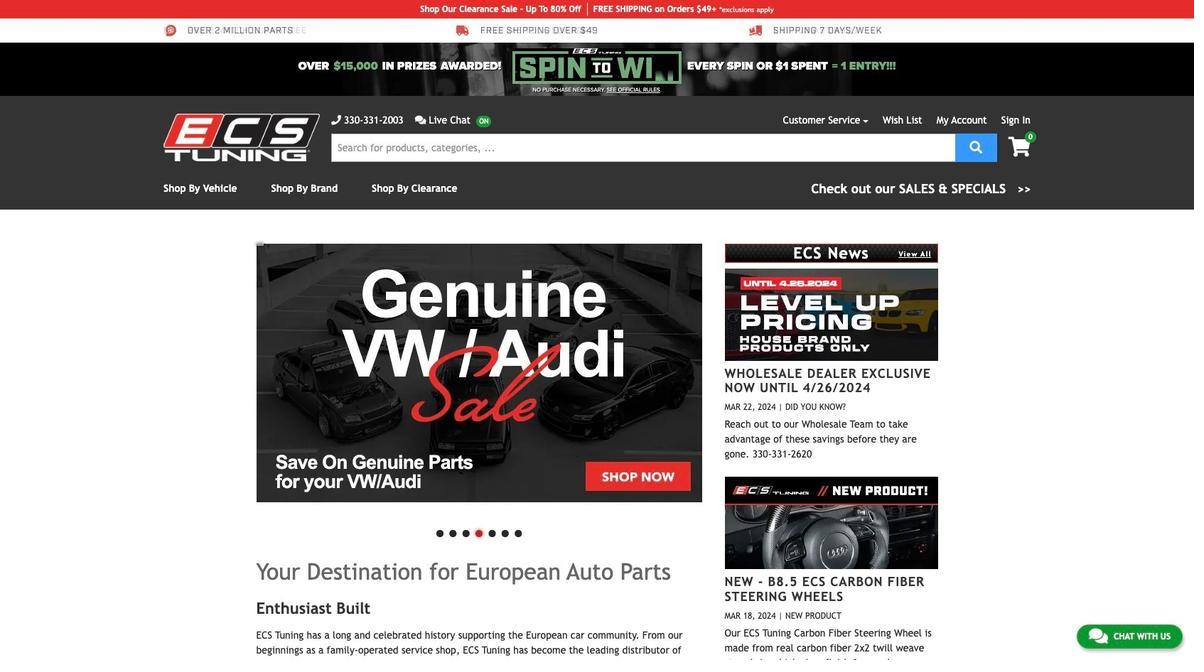 Task type: vqa. For each thing, say whether or not it's contained in the screenshot.
Search text box
yes



Task type: describe. For each thing, give the bounding box(es) containing it.
comments image
[[1089, 628, 1108, 645]]

search image
[[970, 140, 983, 153]]

ecs tuning 'spin to win' contest logo image
[[512, 48, 682, 84]]



Task type: locate. For each thing, give the bounding box(es) containing it.
comments image
[[415, 115, 426, 125]]

wholesale dealer exclusive now until 4/26/2024 image
[[725, 269, 938, 361]]

phone image
[[331, 115, 341, 125]]

Search text field
[[331, 134, 955, 162]]

shopping cart image
[[1008, 137, 1031, 157]]

ecs tuning image
[[163, 114, 320, 161]]

vag - genuine image
[[256, 244, 702, 503]]

new - b8.5 ecs carbon fiber steering wheels image
[[725, 477, 938, 570]]



